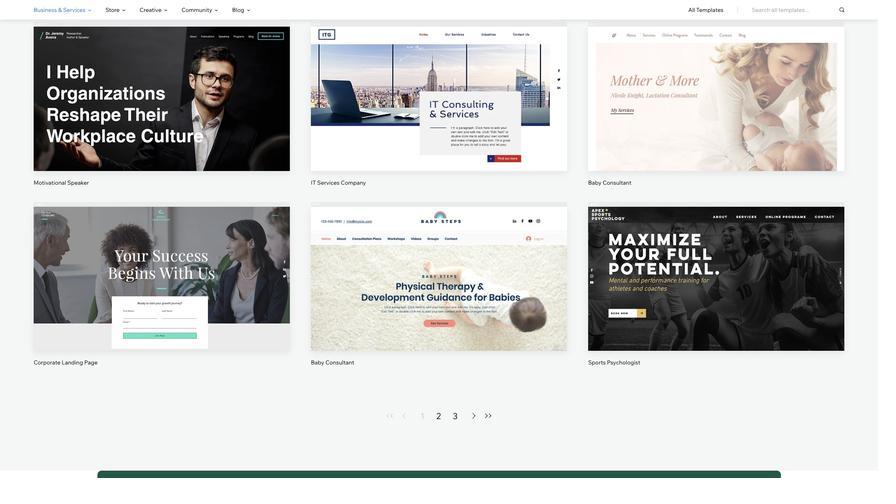Task type: describe. For each thing, give the bounding box(es) containing it.
0 vertical spatial baby consultant group
[[589, 22, 845, 186]]

blog
[[232, 6, 244, 13]]

motivational speaker group
[[34, 22, 290, 186]]

view button for motivational speaker group
[[145, 104, 179, 121]]

all templates link
[[689, 0, 724, 19]]

edit for consulting & coaching website templates - sports psychologist image
[[712, 265, 722, 272]]

baby consultant for leftmost baby consultant group
[[311, 359, 355, 366]]

creative
[[140, 6, 162, 13]]

page
[[84, 359, 98, 366]]

sports
[[589, 359, 606, 366]]

edit button for view popup button in motivational speaker group
[[145, 80, 179, 97]]

&
[[58, 6, 62, 13]]

sports psychologist
[[589, 359, 641, 366]]

consulting & coaching website templates - it services company image
[[311, 27, 568, 171]]

view for topmost baby consultant group
[[710, 109, 723, 116]]

view button for it services company group
[[423, 104, 456, 121]]

consulting & coaching website templates - baby consultant image for leftmost baby consultant group view popup button
[[311, 207, 568, 351]]

consulting & coaching website templates - corporate landing page image
[[34, 207, 290, 351]]

view for it services company group
[[433, 109, 446, 116]]

categories by subject element
[[34, 0, 250, 19]]

2 link
[[437, 411, 441, 422]]

0 vertical spatial baby
[[589, 179, 602, 186]]

edit button for view popup button in the it services company group
[[423, 80, 456, 97]]

0 horizontal spatial baby consultant group
[[311, 202, 568, 367]]

services inside group
[[317, 179, 340, 186]]

view for sports psychologist group
[[710, 289, 723, 296]]

Search search field
[[753, 0, 845, 20]]

categories. use the left and right arrow keys to navigate the menu element
[[0, 0, 879, 20]]

it services company group
[[311, 22, 568, 186]]

company
[[341, 179, 366, 186]]

next page image
[[470, 413, 478, 419]]

corporate landing page group
[[34, 202, 290, 367]]

corporate landing page
[[34, 359, 98, 366]]

3
[[453, 411, 458, 422]]

view button for leftmost baby consultant group
[[423, 284, 456, 301]]

consultant for leftmost baby consultant group
[[326, 359, 355, 366]]

templates
[[697, 6, 724, 13]]



Task type: vqa. For each thing, say whether or not it's contained in the screenshot.
decisions
no



Task type: locate. For each thing, give the bounding box(es) containing it.
view button for 'corporate landing page' group
[[145, 284, 179, 301]]

edit inside 'corporate landing page' group
[[157, 265, 167, 272]]

0 horizontal spatial services
[[63, 6, 86, 13]]

edit for the consulting & coaching website templates - corporate landing page image
[[157, 265, 167, 272]]

baby consultant
[[589, 179, 632, 186], [311, 359, 355, 366]]

view inside motivational speaker group
[[155, 109, 168, 116]]

0 vertical spatial consultant
[[603, 179, 632, 186]]

edit inside it services company group
[[434, 85, 445, 92]]

1 vertical spatial baby consultant
[[311, 359, 355, 366]]

edit button inside 'corporate landing page' group
[[145, 260, 179, 277]]

last page image
[[484, 414, 493, 419]]

view button inside 'corporate landing page' group
[[145, 284, 179, 301]]

edit button for leftmost baby consultant group view popup button
[[423, 260, 456, 277]]

it services company
[[311, 179, 366, 186]]

None search field
[[753, 0, 845, 20]]

edit inside motivational speaker group
[[157, 85, 167, 92]]

store
[[106, 6, 120, 13]]

corporate
[[34, 359, 61, 366]]

view button for sports psychologist group
[[700, 284, 734, 301]]

3 link
[[453, 411, 458, 422]]

0 vertical spatial consulting & coaching website templates - baby consultant image
[[589, 27, 845, 171]]

view button inside sports psychologist group
[[700, 284, 734, 301]]

consulting & coaching website templates - sports psychologist image
[[589, 207, 845, 351]]

landing
[[62, 359, 83, 366]]

edit button for topmost baby consultant group view popup button
[[700, 80, 734, 97]]

1 vertical spatial baby consultant group
[[311, 202, 568, 367]]

edit button inside motivational speaker group
[[145, 80, 179, 97]]

1 horizontal spatial baby
[[589, 179, 602, 186]]

view button inside motivational speaker group
[[145, 104, 179, 121]]

0 horizontal spatial baby
[[311, 359, 324, 366]]

consultant for topmost baby consultant group
[[603, 179, 632, 186]]

view inside 'corporate landing page' group
[[155, 289, 168, 296]]

psychologist
[[608, 359, 641, 366]]

motivational
[[34, 179, 66, 186]]

services
[[63, 6, 86, 13], [317, 179, 340, 186]]

0 vertical spatial baby consultant
[[589, 179, 632, 186]]

2
[[437, 411, 441, 422]]

consulting & coaching website templates - baby consultant image
[[589, 27, 845, 171], [311, 207, 568, 351]]

0 horizontal spatial consulting & coaching website templates - baby consultant image
[[311, 207, 568, 351]]

edit button inside sports psychologist group
[[700, 260, 734, 277]]

business & services
[[34, 6, 86, 13]]

0 horizontal spatial consultant
[[326, 359, 355, 366]]

services inside the categories by subject "element"
[[63, 6, 86, 13]]

1
[[421, 411, 425, 422]]

1 vertical spatial baby
[[311, 359, 324, 366]]

view button inside it services company group
[[423, 104, 456, 121]]

view
[[155, 109, 168, 116], [433, 109, 446, 116], [710, 109, 723, 116], [155, 289, 168, 296], [433, 289, 446, 296], [710, 289, 723, 296]]

edit button
[[145, 80, 179, 97], [423, 80, 456, 97], [700, 80, 734, 97], [145, 260, 179, 277], [423, 260, 456, 277], [700, 260, 734, 277]]

view inside it services company group
[[433, 109, 446, 116]]

speaker
[[67, 179, 89, 186]]

baby consultant for topmost baby consultant group
[[589, 179, 632, 186]]

motivational speaker
[[34, 179, 89, 186]]

baby consultant group
[[589, 22, 845, 186], [311, 202, 568, 367]]

community
[[182, 6, 212, 13]]

sports psychologist group
[[589, 202, 845, 367]]

view inside sports psychologist group
[[710, 289, 723, 296]]

1 horizontal spatial baby consultant
[[589, 179, 632, 186]]

edit for consulting & coaching website templates - it services company image
[[434, 85, 445, 92]]

edit
[[157, 85, 167, 92], [434, 85, 445, 92], [712, 85, 722, 92], [157, 265, 167, 272], [434, 265, 445, 272], [712, 265, 722, 272]]

business
[[34, 6, 57, 13]]

view for leftmost baby consultant group
[[433, 289, 446, 296]]

1 vertical spatial consulting & coaching website templates - baby consultant image
[[311, 207, 568, 351]]

consulting & coaching website templates - motivational speaker image
[[34, 27, 290, 171]]

consultant
[[603, 179, 632, 186], [326, 359, 355, 366]]

1 horizontal spatial services
[[317, 179, 340, 186]]

view for 'corporate landing page' group
[[155, 289, 168, 296]]

0 vertical spatial services
[[63, 6, 86, 13]]

edit button for view popup button within the sports psychologist group
[[700, 260, 734, 277]]

edit button inside it services company group
[[423, 80, 456, 97]]

services right &
[[63, 6, 86, 13]]

1 horizontal spatial consulting & coaching website templates - baby consultant image
[[589, 27, 845, 171]]

view for motivational speaker group
[[155, 109, 168, 116]]

1 vertical spatial services
[[317, 179, 340, 186]]

services right it
[[317, 179, 340, 186]]

1 vertical spatial consultant
[[326, 359, 355, 366]]

edit inside sports psychologist group
[[712, 265, 722, 272]]

view button for topmost baby consultant group
[[700, 104, 734, 121]]

consulting & coaching website templates - baby consultant image for topmost baby consultant group view popup button
[[589, 27, 845, 171]]

1 horizontal spatial consultant
[[603, 179, 632, 186]]

1 horizontal spatial baby consultant group
[[589, 22, 845, 186]]

edit for consulting & coaching website templates - motivational speaker image
[[157, 85, 167, 92]]

0 horizontal spatial baby consultant
[[311, 359, 355, 366]]

it
[[311, 179, 316, 186]]

view button
[[145, 104, 179, 121], [423, 104, 456, 121], [700, 104, 734, 121], [145, 284, 179, 301], [423, 284, 456, 301], [700, 284, 734, 301]]

edit button for view popup button within the 'corporate landing page' group
[[145, 260, 179, 277]]

all
[[689, 6, 696, 13]]

baby
[[589, 179, 602, 186], [311, 359, 324, 366]]

all templates
[[689, 6, 724, 13]]



